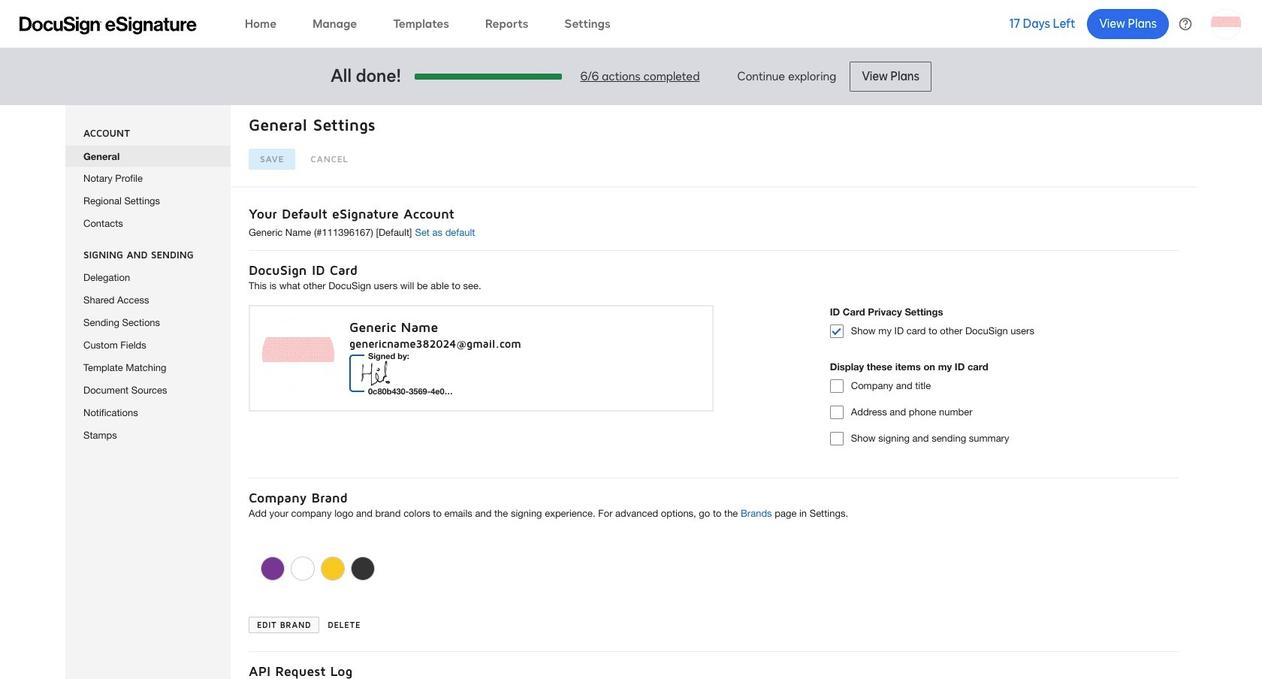 Task type: locate. For each thing, give the bounding box(es) containing it.
generic name image
[[353, 354, 431, 393]]



Task type: describe. For each thing, give the bounding box(es) containing it.
docusign esignature image
[[20, 16, 197, 34]]

your uploaded profile image image
[[1211, 9, 1241, 39]]

upload or change your profile image image
[[262, 319, 334, 391]]



Task type: vqa. For each thing, say whether or not it's contained in the screenshot.
1st the lock icon from the bottom of the Secondary Navigation region
no



